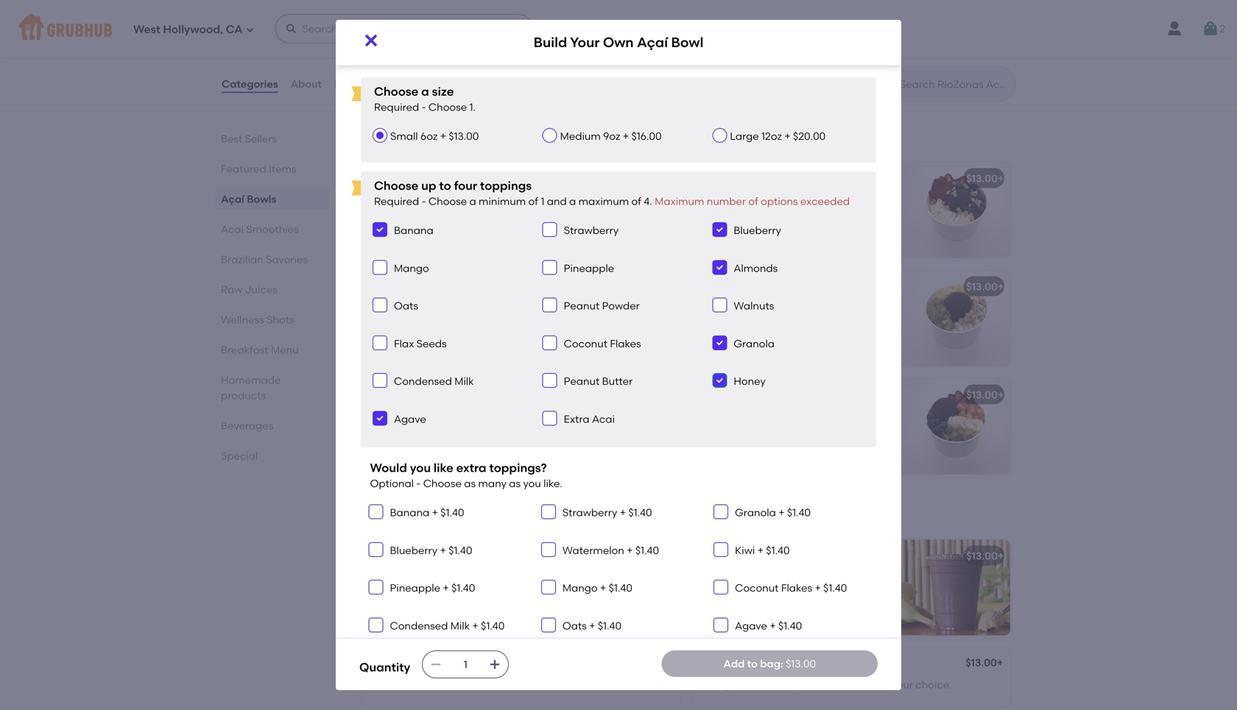 Task type: locate. For each thing, give the bounding box(es) containing it.
0 vertical spatial coconut
[[564, 338, 608, 350]]

kiwi
[[735, 544, 755, 557]]

choose down like
[[423, 478, 462, 490]]

coconut down kiwi + $1.40
[[735, 582, 779, 595]]

dressing.
[[871, 47, 915, 59]]

riozonas for riozonas chicken salad
[[701, 11, 747, 23]]

granola. down 'said.'
[[371, 331, 413, 344]]

1 vertical spatial best
[[380, 157, 399, 168]]

oats left sweet
[[394, 300, 418, 312]]

the
[[760, 410, 776, 422], [783, 586, 800, 598], [833, 679, 850, 692]]

$1.40 for strawberry + $1.40
[[628, 507, 652, 519]]

is left this
[[701, 208, 708, 221]]

juices
[[245, 284, 277, 296]]

agave
[[394, 413, 426, 426], [735, 620, 767, 633]]

mango up crunchy, at the left top of the page
[[394, 262, 429, 275]]

panini
[[371, 11, 403, 23]]

2 peanut from the top
[[564, 375, 600, 388]]

pure açaí with no toppings added.
[[371, 410, 542, 422]]

your
[[570, 34, 600, 50], [399, 175, 421, 188], [399, 550, 421, 563], [371, 571, 393, 583]]

banana, down walnuts
[[734, 316, 776, 329]]

said.
[[371, 316, 395, 329]]

position
[[838, 439, 878, 452]]

is up which
[[750, 410, 757, 422]]

granola down walnuts
[[734, 338, 775, 350]]

1 rainbowl from the top
[[701, 389, 748, 401]]

açaí inside tab
[[221, 193, 244, 205]]

sweet
[[418, 301, 448, 314]]

bowl.
[[731, 208, 757, 221]]

healthy.
[[472, 301, 512, 314]]

os
[[701, 47, 712, 59]]

banana, inside tropical sweetness with a citric pinch. banana, kiwi, pineapple and granola.
[[734, 316, 776, 329]]

required inside choose a size required - choose 1.
[[374, 101, 419, 113]]

agave down 32 oz. acai bowl
[[394, 413, 426, 426]]

1 horizontal spatial the
[[783, 586, 800, 598]]

-
[[422, 101, 426, 113], [422, 195, 426, 208], [416, 478, 421, 490]]

0 horizontal spatial the
[[760, 410, 776, 422]]

rainbowl inside rainbowl is the novelty that riozonas, which has three stores in la, presents to reinforce its position in favor of diversity.
[[701, 410, 747, 422]]

granola
[[734, 338, 775, 350], [735, 507, 776, 519]]

2
[[1220, 22, 1225, 35]]

la,
[[701, 439, 717, 452]]

this
[[711, 208, 729, 221]]

blueberry up choice
[[390, 544, 438, 557]]

required inside choose up to four toppings required - choose a minimum of 1 and a maximum of 4. maximum number of options exceeded
[[374, 195, 419, 208]]

banana, down sweet
[[397, 316, 439, 329]]

0 vertical spatial blueberry
[[734, 224, 781, 237]]

oats for oats
[[394, 300, 418, 312]]

brazilian savories
[[221, 253, 308, 266]]

acai
[[221, 223, 244, 236], [402, 389, 426, 401], [592, 413, 615, 426], [359, 505, 396, 524], [449, 550, 473, 563], [371, 679, 394, 692]]

choose down size
[[429, 101, 467, 113]]

1 vertical spatial blueberry
[[483, 316, 531, 329]]

with right rich
[[760, 571, 781, 583]]

2 vertical spatial -
[[416, 478, 421, 490]]

to right add
[[747, 658, 758, 670]]

1 required from the top
[[374, 101, 419, 113]]

oats
[[394, 300, 418, 312], [563, 620, 587, 633]]

0 vertical spatial best
[[221, 133, 242, 145]]

0 horizontal spatial choice.
[[701, 601, 737, 613]]

there are best sellers and then there is this bowl. banana, strawberry, blueberry and granola.
[[701, 193, 883, 235]]

watermelon
[[563, 544, 624, 557]]

special
[[221, 450, 258, 462]]

required up small
[[374, 101, 419, 113]]

1 vertical spatial strawberry
[[563, 507, 617, 519]]

0 horizontal spatial granola.
[[371, 331, 413, 344]]

own
[[603, 34, 634, 50], [424, 175, 447, 188], [424, 550, 447, 563]]

a left size
[[421, 84, 429, 99]]

- up 6oz
[[422, 101, 426, 113]]

build your own açaí bowl image
[[570, 162, 680, 258]]

0 vertical spatial large
[[414, 11, 443, 23]]

like
[[434, 461, 453, 475]]

toppings right no at the bottom of the page
[[460, 410, 504, 422]]

coconut
[[564, 338, 608, 350], [735, 582, 779, 595]]

$19.80
[[641, 11, 672, 23]]

a right '1' at left top
[[569, 195, 576, 208]]

toppings for no
[[460, 410, 504, 422]]

bowls down featured items at the left of page
[[247, 193, 276, 205]]

0 vertical spatial bowl
[[671, 34, 704, 50]]

0 vertical spatial the
[[760, 410, 776, 422]]

açaí up best seller
[[359, 128, 396, 146]]

add
[[724, 658, 745, 670]]

granola. down pinch.
[[701, 331, 743, 344]]

the inside rainbowl is the novelty that riozonas, which has three stores in la, presents to reinforce its position in favor of diversity.
[[760, 410, 776, 422]]

0 vertical spatial rainbowl
[[701, 389, 748, 401]]

1 horizontal spatial oats
[[563, 620, 587, 633]]

cramberry,
[[880, 32, 935, 44]]

peanut butter
[[564, 375, 633, 388]]

choose inside would you like extra toppings? optional - choose as many as you like.
[[423, 478, 462, 490]]

milk up input item quantity number field
[[450, 620, 470, 633]]

best inside best sellers "tab"
[[221, 133, 242, 145]]

0 vertical spatial choice.
[[701, 601, 737, 613]]

condensed for condensed milk + $1.40
[[390, 620, 448, 633]]

1 vertical spatial rainbowl
[[701, 410, 747, 422]]

0 horizontal spatial you
[[410, 461, 431, 475]]

a
[[421, 84, 429, 99], [469, 195, 476, 208], [569, 195, 576, 208], [821, 301, 828, 314]]

there
[[701, 193, 730, 206]]

1 vertical spatial bowl
[[475, 175, 500, 188]]

12oz
[[762, 130, 782, 142]]

rainbowl image
[[900, 379, 1010, 475]]

1 horizontal spatial smoothies
[[399, 505, 480, 524]]

sweetness
[[744, 301, 795, 314]]

$1.40 for blueberry + $1.40
[[449, 544, 472, 557]]

the up agave + $1.40 on the bottom of page
[[783, 586, 800, 598]]

as down 'toppings?'
[[509, 478, 521, 490]]

0 vertical spatial banana,
[[784, 571, 826, 583]]

with inside tropical sweetness with a citric pinch. banana, kiwi, pineapple and granola.
[[798, 301, 819, 314]]

pineapple down blueberry + $1.40
[[390, 582, 440, 595]]

large left 12oz
[[730, 130, 759, 142]]

1 horizontal spatial riozonas
[[701, 11, 747, 23]]

kiwi,
[[779, 316, 800, 329]]

condensed down pineapple + $1.40
[[390, 620, 448, 633]]

condensed up 32 oz. acai bowl
[[394, 375, 452, 388]]

banana, inside crunchy, sweet and healthy. nuff said. banana, mango, blueberry and granola.
[[397, 316, 439, 329]]

1 horizontal spatial build your own açaí bowl
[[534, 34, 704, 50]]

acai down optional
[[359, 505, 396, 524]]

1 horizontal spatial as
[[509, 478, 521, 490]]

required down best seller
[[374, 195, 419, 208]]

açaí bowls down featured
[[221, 193, 276, 205]]

toppings inside choose up to four toppings required - choose a minimum of 1 and a maximum of 4. maximum number of options exceeded
[[480, 179, 532, 193]]

1.
[[469, 101, 476, 113]]

best left seller
[[380, 157, 399, 168]]

1 vertical spatial granola
[[735, 507, 776, 519]]

beverages tab
[[221, 418, 324, 434]]

to inside rainbowl is the novelty that riozonas, which has three stores in la, presents to reinforce its position in favor of diversity.
[[765, 439, 775, 452]]

large left juice
[[414, 11, 443, 23]]

bowl up minimum
[[475, 175, 500, 188]]

0 vertical spatial peanut
[[564, 300, 600, 312]]

acai inside the "acai smoothies" tab
[[221, 223, 244, 236]]

toppings up minimum
[[480, 179, 532, 193]]

tomato,
[[802, 32, 841, 44]]

is inside there are best sellers and then there is this bowl. banana, strawberry, blueberry and granola.
[[701, 208, 708, 221]]

coconut flakes + $1.40
[[735, 582, 847, 595]]

with inside "made with chicken, tomato, carrot, cramberry, mix os leaves and special homemade dressing."
[[732, 32, 753, 44]]

breakfast menu
[[221, 344, 299, 356]]

milk for condensed milk + $1.40
[[450, 620, 470, 633]]

with up 'leaves'
[[732, 32, 753, 44]]

choose down best seller
[[374, 179, 419, 193]]

banana down up in the left of the page
[[394, 224, 434, 237]]

categories
[[222, 78, 278, 90]]

reviews button
[[334, 57, 376, 110]]

0 horizontal spatial bowls
[[247, 193, 276, 205]]

flakes up agave + $1.40 on the bottom of page
[[781, 582, 812, 595]]

reinforce
[[778, 439, 822, 452]]

1 vertical spatial large
[[730, 130, 759, 142]]

you left like.
[[523, 478, 541, 490]]

chicken
[[749, 11, 791, 23]]

$1.40 for granola + $1.40
[[787, 507, 811, 519]]

strawberry,
[[805, 208, 860, 221]]

0 vertical spatial you
[[410, 461, 431, 475]]

0 horizontal spatial as
[[464, 478, 476, 490]]

1 vertical spatial -
[[422, 195, 426, 208]]

mango
[[394, 262, 429, 275], [563, 582, 598, 595]]

build your own açaí bowl down $19.80
[[534, 34, 704, 50]]

1 horizontal spatial mango
[[563, 582, 598, 595]]

agave for agave + $1.40
[[735, 620, 767, 633]]

0 vertical spatial agave
[[394, 413, 426, 426]]

sellers
[[776, 193, 806, 206]]

smoothies inside tab
[[246, 223, 299, 236]]

1 vertical spatial agave
[[735, 620, 767, 633]]

- for you
[[416, 478, 421, 490]]

0 horizontal spatial is
[[701, 208, 708, 221]]

32 oz. acai bowl image
[[570, 379, 680, 475]]

0 horizontal spatial best
[[221, 133, 242, 145]]

- down up in the left of the page
[[422, 195, 426, 208]]

0 horizontal spatial in
[[701, 454, 710, 467]]

2 horizontal spatial base
[[852, 679, 877, 692]]

0 vertical spatial riozonas
[[701, 11, 747, 23]]

0 horizontal spatial blueberry
[[483, 316, 531, 329]]

choose down four
[[429, 195, 467, 208]]

blueberry down healthy. on the left top of page
[[483, 316, 531, 329]]

acai smoothies up brazilian savories
[[221, 223, 299, 236]]

tropical sweetness with a citric pinch. banana, kiwi, pineapple and granola.
[[701, 301, 876, 344]]

1 horizontal spatial agave
[[735, 620, 767, 633]]

Input item quantity number field
[[449, 652, 482, 678]]

rainbowl down honey
[[701, 389, 748, 401]]

0 horizontal spatial acai smoothies
[[221, 223, 299, 236]]

crunchy,
[[371, 301, 416, 314]]

blueberry inside crunchy, sweet and healthy. nuff said. banana, mango, blueberry and granola.
[[483, 316, 531, 329]]

and up strawberry,
[[809, 193, 829, 206]]

peanut left powder
[[564, 300, 600, 312]]

1 horizontal spatial granola.
[[701, 331, 743, 344]]

bowl down condensed milk
[[428, 389, 453, 401]]

best left 'sellers' at left top
[[221, 133, 242, 145]]

$13.00 +
[[637, 172, 674, 185], [966, 172, 1004, 185], [966, 280, 1004, 293], [966, 389, 1004, 401], [966, 550, 1004, 563], [966, 657, 1003, 669]]

banana, down 'add to bag: $13.00'
[[741, 679, 784, 692]]

flax seeds
[[394, 338, 447, 350]]

smoothie
[[475, 550, 523, 563]]

options
[[761, 195, 798, 208]]

- for up
[[422, 195, 426, 208]]

strawberry up "watermelon"
[[563, 507, 617, 519]]

riozonas
[[701, 11, 747, 23], [371, 658, 417, 671]]

raw juices
[[221, 284, 277, 296]]

0 vertical spatial granola
[[734, 338, 775, 350]]

bowl down $19.80
[[671, 34, 704, 50]]

best for best seller
[[380, 157, 399, 168]]

1 vertical spatial own
[[424, 175, 447, 188]]

1 horizontal spatial flakes
[[781, 582, 812, 595]]

in up position
[[866, 425, 875, 437]]

1 vertical spatial pineapple
[[390, 582, 440, 595]]

1 vertical spatial is
[[750, 410, 757, 422]]

2 required from the top
[[374, 195, 419, 208]]

added.
[[506, 410, 542, 422]]

of inside protein rich with banana, peanut butter, acai and the base of your choice.
[[829, 586, 839, 598]]

açaí down $19.80
[[637, 34, 668, 50]]

acai right oz.
[[402, 389, 426, 401]]

with up kiwi,
[[798, 301, 819, 314]]

smoothies down açaí bowls tab on the top
[[246, 223, 299, 236]]

2 rainbowl from the top
[[701, 410, 747, 422]]

0 vertical spatial bowls
[[399, 128, 445, 146]]

0 vertical spatial base
[[444, 571, 469, 583]]

build your own açaí bowl
[[534, 34, 704, 50], [371, 175, 500, 188]]

0 horizontal spatial açaí bowls
[[221, 193, 276, 205]]

granola for granola
[[734, 338, 775, 350]]

0 vertical spatial toppings
[[480, 179, 532, 193]]

with for pure açaí with no toppings added.
[[421, 410, 442, 422]]

special
[[771, 47, 807, 59]]

riozonas up base,
[[371, 658, 417, 671]]

peanut left butter
[[564, 375, 600, 388]]

0 horizontal spatial mango
[[394, 262, 429, 275]]

choose a size required - choose 1.
[[374, 84, 476, 113]]

banana, down "options"
[[760, 208, 802, 221]]

0 vertical spatial mango
[[394, 262, 429, 275]]

milk up pure açaí with no toppings added.
[[455, 375, 474, 388]]

1 peanut from the top
[[564, 300, 600, 312]]

$13.00 + for protein rich with banana, peanut butter, acai and the base of your choice.
[[966, 550, 1004, 563]]

1 vertical spatial açaí bowls
[[221, 193, 276, 205]]

0 vertical spatial your
[[842, 586, 863, 598]]

$13.00 + for rainbowl is the novelty that riozonas, which has three stores in la, presents to reinforce its position in favor of diversity.
[[966, 389, 1004, 401]]

0 vertical spatial smoothies
[[246, 223, 299, 236]]

1 vertical spatial to
[[765, 439, 775, 452]]

1 vertical spatial acai smoothies
[[359, 505, 480, 524]]

coconut up peanut butter
[[564, 338, 608, 350]]

1 horizontal spatial you
[[523, 478, 541, 490]]

build your own açaí bowl down seller
[[371, 175, 500, 188]]

with left no at the bottom of the page
[[421, 410, 442, 422]]

build
[[534, 34, 567, 50], [371, 175, 397, 188], [371, 550, 397, 563]]

and inside "made with chicken, tomato, carrot, cramberry, mix os leaves and special homemade dressing."
[[749, 47, 769, 59]]

oats down mango + $1.40
[[563, 620, 587, 633]]

0 vertical spatial pineapple
[[564, 262, 614, 275]]

breakfast menu tab
[[221, 342, 324, 358]]

0 horizontal spatial bowl
[[428, 389, 453, 401]]

required
[[374, 101, 419, 113], [374, 195, 419, 208]]

granola. down sellers
[[774, 223, 815, 235]]

wellness
[[221, 314, 264, 326]]

best
[[751, 193, 773, 206]]

0 horizontal spatial oats
[[394, 300, 418, 312]]

0 horizontal spatial blueberry
[[390, 544, 438, 557]]

homemade
[[221, 374, 281, 387]]

large 12oz + $20.00
[[730, 130, 826, 142]]

to down which
[[765, 439, 775, 452]]

bowls up seller
[[399, 128, 445, 146]]

citric
[[830, 301, 856, 314]]

1 horizontal spatial best
[[380, 157, 399, 168]]

1 vertical spatial choice.
[[916, 679, 952, 692]]

salad
[[793, 11, 823, 23]]

2 vertical spatial base
[[852, 679, 877, 692]]

svg image
[[285, 23, 297, 35], [362, 32, 380, 49], [982, 69, 1000, 86], [715, 225, 724, 234], [376, 301, 384, 310], [545, 301, 554, 310], [715, 301, 724, 310], [715, 339, 724, 348], [376, 376, 384, 385], [545, 376, 554, 385], [376, 414, 384, 423], [653, 447, 670, 464], [372, 508, 380, 517], [717, 508, 726, 517], [372, 546, 380, 554], [544, 546, 553, 554], [372, 621, 380, 630], [544, 621, 553, 630], [717, 621, 726, 630], [489, 659, 501, 671]]

1 horizontal spatial blueberry
[[734, 224, 781, 237]]

and right the acai
[[761, 586, 781, 598]]

$1.40 for pineapple + $1.40
[[452, 582, 475, 595]]

1 vertical spatial toppings
[[460, 410, 504, 422]]

2 horizontal spatial bowl
[[671, 34, 704, 50]]

blueberry down "bowl."
[[734, 224, 781, 237]]

strawberry down maximum
[[564, 224, 619, 237]]

mango for mango
[[394, 262, 429, 275]]

milk
[[455, 375, 474, 388], [450, 620, 470, 633]]

rainbowl up riozonas,
[[701, 410, 747, 422]]

a up pineapple
[[821, 301, 828, 314]]

1 vertical spatial base
[[802, 586, 827, 598]]

a inside tropical sweetness with a citric pinch. banana, kiwi, pineapple and granola.
[[821, 301, 828, 314]]

seller
[[401, 157, 425, 168]]

agave down the acai
[[735, 620, 767, 633]]

flakes for coconut flakes + $1.40
[[781, 582, 812, 595]]

peanut for peanut powder
[[564, 300, 600, 312]]

- inside choose up to four toppings required - choose a minimum of 1 and a maximum of 4. maximum number of options exceeded
[[422, 195, 426, 208]]

kiwi + $1.40
[[735, 544, 790, 557]]

pineapple up peanut powder
[[564, 262, 614, 275]]

svg image
[[1202, 20, 1220, 38], [246, 25, 254, 34], [376, 225, 384, 234], [545, 225, 554, 234], [376, 263, 384, 272], [545, 263, 554, 272], [715, 263, 724, 272], [376, 339, 384, 348], [545, 339, 554, 348], [715, 376, 724, 385], [545, 414, 554, 423], [544, 508, 553, 517], [717, 546, 726, 554], [372, 583, 380, 592], [544, 583, 553, 592], [717, 583, 726, 592], [430, 659, 442, 671]]

- inside would you like extra toppings? optional - choose as many as you like.
[[416, 478, 421, 490]]

you left like
[[410, 461, 431, 475]]

1 horizontal spatial base
[[802, 586, 827, 598]]

rainbowl for rainbowl is the novelty that riozonas, which has three stores in la, presents to reinforce its position in favor of diversity.
[[701, 410, 747, 422]]

then
[[831, 193, 854, 206]]

svg image inside main navigation navigation
[[285, 23, 297, 35]]

best sellers tab
[[221, 131, 324, 147]]

riozonas up made
[[701, 11, 747, 23]]

1 vertical spatial flakes
[[781, 582, 812, 595]]

1 as from the left
[[464, 478, 476, 490]]

1 vertical spatial the
[[783, 586, 800, 598]]

your inside protein rich with banana, peanut butter, acai and the base of your choice.
[[842, 586, 863, 598]]

0 vertical spatial açaí bowls
[[359, 128, 445, 146]]

three
[[805, 425, 831, 437]]

ca
[[226, 23, 243, 36]]

blueberry down this
[[701, 223, 749, 235]]

choice.
[[701, 601, 737, 613], [916, 679, 952, 692]]

flakes down powder
[[610, 338, 641, 350]]

homemade products
[[221, 374, 281, 402]]

with inside protein rich with banana, peanut butter, acai and the base of your choice.
[[760, 571, 781, 583]]

best
[[221, 133, 242, 145], [380, 157, 399, 168]]

banana, left peanut
[[784, 571, 826, 583]]

banana for banana
[[394, 224, 434, 237]]

toppings for four
[[480, 179, 532, 193]]

mango up oats + $1.40
[[563, 582, 598, 595]]

granola. inside tropical sweetness with a citric pinch. banana, kiwi, pineapple and granola.
[[701, 331, 743, 344]]

peanut
[[564, 300, 600, 312], [564, 375, 600, 388]]

1 vertical spatial mango
[[563, 582, 598, 595]]

2 horizontal spatial the
[[833, 679, 850, 692]]

and right pineapple
[[856, 316, 876, 329]]

1 vertical spatial your
[[891, 679, 913, 692]]

extra
[[456, 461, 486, 475]]

smoothies up blueberry + $1.40
[[399, 505, 480, 524]]

2 button
[[1202, 15, 1225, 42]]

0 horizontal spatial smoothies
[[246, 223, 299, 236]]

choice. inside protein rich with banana, peanut butter, acai and the base of your choice.
[[701, 601, 737, 613]]

extra acai
[[564, 413, 615, 426]]

and inside protein rich with banana, peanut butter, acai and the base of your choice.
[[761, 586, 781, 598]]

açaí down featured
[[221, 193, 244, 205]]

1 vertical spatial peanut
[[564, 375, 600, 388]]

strawberry
[[564, 224, 619, 237], [563, 507, 617, 519]]

0 vertical spatial required
[[374, 101, 419, 113]]

granola. inside crunchy, sweet and healthy. nuff said. banana, mango, blueberry and granola.
[[371, 331, 413, 344]]

1 vertical spatial blueberry
[[390, 544, 438, 557]]

0 vertical spatial blueberry
[[701, 223, 749, 235]]

acai smoothies up blueberry + $1.40
[[359, 505, 480, 524]]

0 vertical spatial in
[[866, 425, 875, 437]]

0 horizontal spatial agave
[[394, 413, 426, 426]]

peanut for peanut butter
[[564, 375, 600, 388]]

condensed for condensed milk
[[394, 375, 452, 388]]

the inside protein rich with banana, peanut butter, acai and the base of your choice.
[[783, 586, 800, 598]]

0 vertical spatial build
[[534, 34, 567, 50]]

your
[[842, 586, 863, 598], [891, 679, 913, 692]]

optional
[[370, 478, 414, 490]]

- right optional
[[416, 478, 421, 490]]

to right up in the left of the page
[[439, 179, 451, 193]]

acai smoothies tab
[[221, 222, 324, 237]]

bowls inside tab
[[247, 193, 276, 205]]

toppings?
[[489, 461, 547, 475]]

flakes for coconut flakes
[[610, 338, 641, 350]]

a down four
[[469, 195, 476, 208]]

1 vertical spatial milk
[[450, 620, 470, 633]]



Task type: vqa. For each thing, say whether or not it's contained in the screenshot.
Crunchy, Sweet And Healthy. Nuff Said. Banana, Mango, Blueberry And Granola.
yes



Task type: describe. For each thing, give the bounding box(es) containing it.
maximum
[[655, 195, 704, 208]]

special tab
[[221, 449, 324, 464]]

oz.
[[386, 389, 400, 401]]

- inside choose a size required - choose 1.
[[422, 101, 426, 113]]

to inside choose up to four toppings required - choose a minimum of 1 and a maximum of 4. maximum number of options exceeded
[[439, 179, 451, 193]]

is inside rainbowl is the novelty that riozonas, which has three stores in la, presents to reinforce its position in favor of diversity.
[[750, 410, 757, 422]]

riozonas for riozonas
[[371, 658, 417, 671]]

2 vertical spatial own
[[424, 550, 447, 563]]

featured items tab
[[221, 161, 324, 177]]

1 vertical spatial smoothies
[[399, 505, 480, 524]]

granola. for crunchy, sweet and healthy. nuff said. banana, mango, blueberry and granola.
[[371, 331, 413, 344]]

protein rich with banana, peanut butter, acai and the base of your choice.
[[701, 571, 865, 613]]

best for best sellers
[[221, 133, 242, 145]]

$1.40 for mango + $1.40
[[609, 582, 633, 595]]

a inside choose a size required - choose 1.
[[421, 84, 429, 99]]

1 horizontal spatial in
[[866, 425, 875, 437]]

condensed milk + $1.40
[[390, 620, 505, 633]]

has
[[784, 425, 802, 437]]

1
[[541, 195, 545, 208]]

homemade
[[810, 47, 868, 59]]

best sellers
[[221, 133, 277, 145]]

riozonas,
[[701, 425, 750, 437]]

1 horizontal spatial to
[[747, 658, 758, 670]]

pure
[[371, 410, 394, 422]]

1 vertical spatial build
[[371, 175, 397, 188]]

nuff
[[514, 301, 535, 314]]

many
[[478, 478, 507, 490]]

with for tropical sweetness with a citric pinch. banana, kiwi, pineapple and granola.
[[798, 301, 819, 314]]

mix
[[937, 32, 955, 44]]

coconut for coconut flakes + $1.40
[[735, 582, 779, 595]]

and down "bowl."
[[751, 223, 771, 235]]

powder
[[602, 300, 640, 312]]

like.
[[544, 478, 563, 490]]

rainbowl is the novelty that riozonas, which has three stores in la, presents to reinforce its position in favor of diversity.
[[701, 410, 878, 467]]

pineapple + $1.40
[[390, 582, 475, 595]]

mango,
[[701, 679, 739, 692]]

granola. inside there are best sellers and then there is this bowl. banana, strawberry, blueberry and granola.
[[774, 223, 815, 235]]

strawberry for strawberry
[[564, 224, 619, 237]]

with for protein rich with banana, peanut butter, acai and the base of your choice.
[[760, 571, 781, 583]]

about button
[[290, 57, 323, 110]]

1 horizontal spatial choice.
[[916, 679, 952, 692]]

pinch.
[[701, 316, 732, 329]]

search icon image
[[876, 75, 894, 93]]

$1.40 for banana + $1.40
[[441, 507, 464, 519]]

milk for condensed milk
[[455, 375, 474, 388]]

add to bag: $13.00
[[724, 658, 816, 670]]

acai smoothies inside tab
[[221, 223, 299, 236]]

americano
[[701, 172, 757, 185]]

1 horizontal spatial bowl
[[475, 175, 500, 188]]

0 vertical spatial build your own açaí bowl
[[534, 34, 704, 50]]

$13.00 + for there are best sellers and then there is this bowl. banana, strawberry, blueberry and granola.
[[966, 172, 1004, 185]]

Search RioZonas Acai West Hollywood search field
[[898, 77, 1011, 91]]

banana, for crunchy, sweet and healthy. nuff said. banana, mango, blueberry and granola.
[[397, 316, 439, 329]]

condensed milk
[[394, 375, 474, 388]]

rich
[[739, 571, 758, 583]]

and up mango,
[[450, 301, 470, 314]]

2 as from the left
[[509, 478, 521, 490]]

rainbowl for rainbowl
[[701, 389, 748, 401]]

hula
[[701, 658, 725, 671]]

$20.00
[[793, 130, 826, 142]]

granola for granola + $1.40
[[735, 507, 776, 519]]

your choice of base and two toppings.
[[371, 571, 561, 583]]

blueberry inside there are best sellers and then there is this bowl. banana, strawberry, blueberry and granola.
[[701, 223, 749, 235]]

0 vertical spatial own
[[603, 34, 634, 50]]

and inside choose up to four toppings required - choose a minimum of 1 and a maximum of 4. maximum number of options exceeded
[[547, 195, 567, 208]]

açaí bowls tab
[[221, 191, 324, 207]]

products
[[221, 390, 266, 402]]

$1.40 for watermelon + $1.40
[[635, 544, 659, 557]]

choose up small
[[374, 84, 419, 99]]

made
[[701, 32, 730, 44]]

4.
[[644, 195, 652, 208]]

featured
[[221, 163, 266, 175]]

pineapple for pineapple + $1.40
[[390, 582, 440, 595]]

west hollywood, ca
[[133, 23, 243, 36]]

peanut powder
[[564, 300, 640, 312]]

crazy
[[718, 550, 748, 563]]

mango, banana, açai and the base of your choice.
[[701, 679, 952, 692]]

main navigation navigation
[[0, 0, 1237, 57]]

pineapple
[[803, 316, 853, 329]]

homemade products tab
[[221, 373, 324, 404]]

panini + large juice
[[371, 11, 474, 23]]

raw juices tab
[[221, 282, 324, 298]]

1 horizontal spatial bowls
[[399, 128, 445, 146]]

menu
[[271, 344, 299, 356]]

açai
[[786, 679, 808, 692]]

coconut for coconut flakes
[[564, 338, 608, 350]]

mango for mango + $1.40
[[563, 582, 598, 595]]

novelty
[[778, 410, 814, 422]]

banana, inside protein rich with banana, peanut butter, acai and the base of your choice.
[[784, 571, 826, 583]]

oats for oats + $1.40
[[563, 620, 587, 633]]

rio image
[[570, 271, 680, 366]]

amazonas image
[[900, 271, 1010, 366]]

watermelon + $1.40
[[563, 544, 659, 557]]

banana for banana + $1.40
[[390, 507, 430, 519]]

acai up your choice of base and two toppings.
[[449, 550, 473, 563]]

riozonas chicken salad
[[701, 11, 823, 23]]

32
[[371, 389, 383, 401]]

of inside rainbowl is the novelty that riozonas, which has three stores in la, presents to reinforce its position in favor of diversity.
[[740, 454, 750, 467]]

blueberry for blueberry
[[734, 224, 781, 237]]

bag:
[[760, 658, 783, 670]]

oats + $1.40
[[563, 620, 622, 633]]

1 vertical spatial in
[[701, 454, 710, 467]]

0 horizontal spatial large
[[414, 11, 443, 23]]

açaí bowls inside açaí bowls tab
[[221, 193, 276, 205]]

and down input item quantity number field
[[468, 679, 488, 692]]

minimum
[[479, 195, 526, 208]]

acai
[[736, 586, 759, 598]]

$16.00
[[632, 130, 662, 142]]

size
[[432, 84, 454, 99]]

granola. for tropical sweetness with a citric pinch. banana, kiwi, pineapple and granola.
[[701, 331, 743, 344]]

banana + $1.40
[[390, 507, 464, 519]]

$13.00 + for tropical sweetness with a citric pinch. banana, kiwi, pineapple and granola.
[[966, 280, 1004, 293]]

go
[[701, 550, 716, 563]]

crunchy, sweet and healthy. nuff said. banana, mango, blueberry and granola. button
[[362, 271, 680, 366]]

medium
[[560, 130, 601, 142]]

number
[[707, 195, 746, 208]]

panini + large juice image
[[570, 1, 680, 97]]

svg image inside 2 button
[[1202, 20, 1220, 38]]

$1.40 for agave + $1.40
[[778, 620, 802, 633]]

2 vertical spatial bowl
[[428, 389, 453, 401]]

flax
[[394, 338, 414, 350]]

1 horizontal spatial your
[[891, 679, 913, 692]]

$1.40 for oats + $1.40
[[598, 620, 622, 633]]

protein
[[701, 571, 737, 583]]

$1.40 for kiwi + $1.40
[[766, 544, 790, 557]]

banana, inside there are best sellers and then there is this bowl. banana, strawberry, blueberry and granola.
[[760, 208, 802, 221]]

strawberry + $1.40
[[563, 507, 652, 519]]

leaves
[[715, 47, 747, 59]]

brazilian
[[221, 253, 263, 266]]

americano image
[[900, 162, 1010, 258]]

and down nuff at the top left of page
[[533, 316, 553, 329]]

strawberry for strawberry + $1.40
[[563, 507, 617, 519]]

brazilian savories tab
[[221, 252, 324, 267]]

coconut flakes
[[564, 338, 641, 350]]

1 vertical spatial build your own açaí bowl
[[371, 175, 500, 188]]

acai base, banana and strawberries.
[[371, 679, 555, 692]]

about
[[291, 78, 322, 90]]

1 horizontal spatial large
[[730, 130, 759, 142]]

banana, for tropical sweetness with a citric pinch. banana, kiwi, pineapple and granola.
[[734, 316, 776, 329]]

1 vertical spatial banana,
[[741, 679, 784, 692]]

açaí
[[396, 410, 419, 422]]

blueberry + $1.40
[[390, 544, 472, 557]]

base inside protein rich with banana, peanut butter, acai and the base of your choice.
[[802, 586, 827, 598]]

açaí right up in the left of the page
[[449, 175, 473, 188]]

go crazy image
[[900, 540, 1010, 636]]

agave for agave
[[394, 413, 426, 426]]

are
[[732, 193, 749, 206]]

blueberry for blueberry + $1.40
[[390, 544, 438, 557]]

medium 9oz + $16.00
[[560, 130, 662, 142]]

shots
[[267, 314, 294, 326]]

and left two
[[471, 571, 491, 583]]

2 vertical spatial build
[[371, 550, 397, 563]]

acai right extra
[[592, 413, 615, 426]]

1 horizontal spatial acai smoothies
[[359, 505, 480, 524]]

raw
[[221, 284, 243, 296]]

pineapple for pineapple
[[564, 262, 614, 275]]

maximum
[[579, 195, 629, 208]]

categories button
[[221, 57, 279, 110]]

seeds
[[417, 338, 447, 350]]

and right 'açai'
[[811, 679, 831, 692]]

and inside tropical sweetness with a citric pinch. banana, kiwi, pineapple and granola.
[[856, 316, 876, 329]]

acai down 'quantity'
[[371, 679, 394, 692]]

wellness shots tab
[[221, 312, 324, 328]]

small
[[390, 130, 418, 142]]



